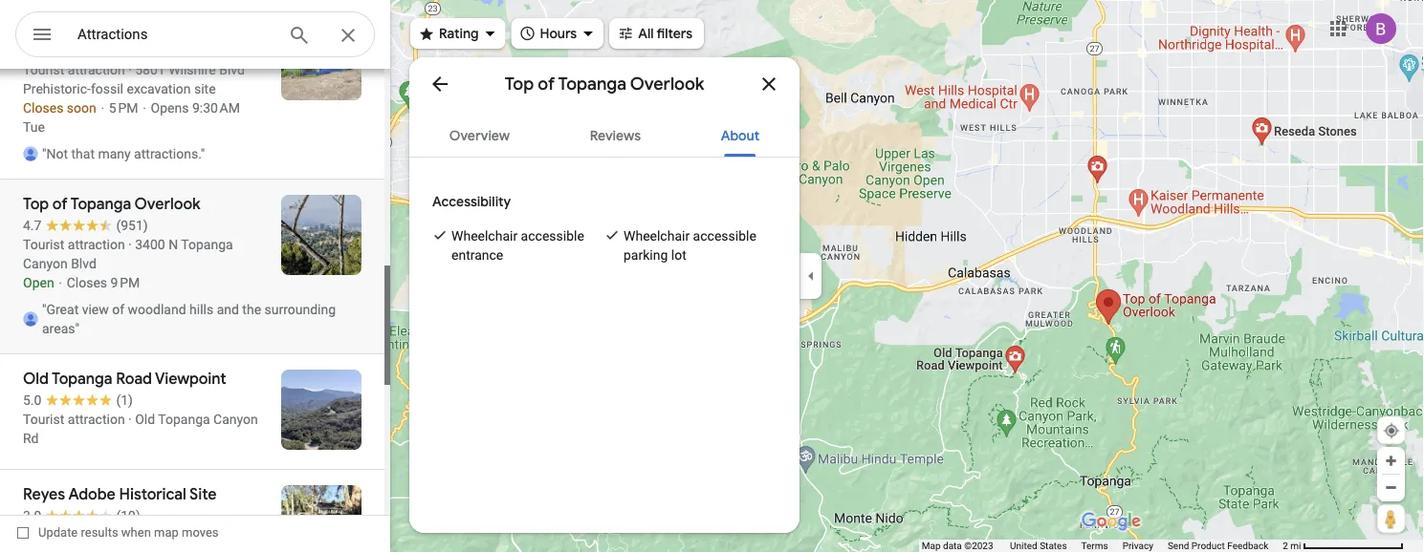 Task type: locate. For each thing, give the bounding box(es) containing it.
united
[[1010, 541, 1038, 552]]

wheelchair accessible parking lot
[[624, 228, 757, 263]]

None field
[[77, 23, 273, 46]]

map data ©2023
[[922, 541, 996, 552]]

send product feedback button
[[1168, 541, 1269, 553]]

all
[[638, 25, 654, 42]]

wheelchair for parking
[[624, 228, 690, 244]]

terms button
[[1082, 541, 1108, 553]]

results
[[81, 526, 118, 541]]

accessible inside wheelchair accessible parking lot
[[693, 228, 757, 244]]

top
[[505, 73, 534, 95]]


[[31, 21, 54, 48]]

2 wheelchair from the left
[[624, 228, 690, 244]]

2 mi
[[1283, 541, 1302, 552]]

tab list containing overview
[[409, 111, 800, 157]]

2 mi button
[[1283, 541, 1404, 552]]

1 accessible from the left
[[521, 228, 584, 244]]

map
[[922, 541, 941, 552]]

wheelchair up entrance
[[452, 228, 518, 244]]

wheelchair
[[452, 228, 518, 244], [624, 228, 690, 244]]

none field inside attractions field
[[77, 23, 273, 46]]

1 horizontal spatial accessible
[[693, 228, 757, 244]]

feedback
[[1228, 541, 1269, 552]]

update
[[38, 526, 78, 541]]

zoom out image
[[1384, 481, 1399, 496]]

parking
[[624, 247, 668, 263]]

accessible
[[521, 228, 584, 244], [693, 228, 757, 244]]

wheelchair inside wheelchair accessible parking lot
[[624, 228, 690, 244]]

united states
[[1010, 541, 1067, 552]]

0 horizontal spatial accessible
[[521, 228, 584, 244]]

accessibility
[[432, 193, 511, 210]]

©2023
[[965, 541, 994, 552]]

accessible for wheelchair accessible parking lot
[[693, 228, 757, 244]]

Update results when map moves checkbox
[[17, 521, 219, 545]]

rating
[[439, 25, 479, 42]]

privacy button
[[1123, 541, 1154, 553]]

2 accessible from the left
[[693, 228, 757, 244]]

united states button
[[1010, 541, 1067, 553]]


[[617, 22, 634, 44]]

0 horizontal spatial wheelchair
[[452, 228, 518, 244]]

about top of topanga overlook region
[[409, 158, 800, 534]]

show your location image
[[1383, 423, 1401, 440]]

wheelchair for entrance
[[452, 228, 518, 244]]

overview button
[[434, 111, 525, 157]]

results for attractions feed
[[0, 5, 390, 553]]

about button
[[706, 111, 775, 157]]

send
[[1168, 541, 1189, 552]]

tab list
[[409, 111, 800, 157]]

wheelchair inside wheelchair accessible entrance
[[452, 228, 518, 244]]

1 horizontal spatial wheelchair
[[624, 228, 690, 244]]

show street view coverage image
[[1378, 505, 1405, 534]]

moves
[[182, 526, 219, 541]]

update results when map moves
[[38, 526, 219, 541]]

map
[[154, 526, 179, 541]]

accessible inside wheelchair accessible entrance
[[521, 228, 584, 244]]

footer containing map data ©2023
[[922, 541, 1283, 553]]

1 wheelchair from the left
[[452, 228, 518, 244]]

privacy
[[1123, 541, 1154, 552]]

2
[[1283, 541, 1289, 552]]

wheelchair up parking
[[624, 228, 690, 244]]

 hours
[[519, 22, 577, 44]]

 all filters
[[617, 22, 693, 44]]

reviews button
[[575, 111, 656, 157]]

mi
[[1291, 541, 1302, 552]]

footer
[[922, 541, 1283, 553]]

Attractions field
[[15, 11, 375, 58]]

of
[[538, 73, 555, 95]]



Task type: describe. For each thing, give the bounding box(es) containing it.
zoom in image
[[1384, 454, 1399, 469]]


[[519, 22, 536, 44]]

 button
[[15, 11, 69, 61]]

data
[[943, 541, 962, 552]]

when
[[121, 526, 151, 541]]

wheelchair accessible entrance
[[452, 228, 584, 263]]

states
[[1040, 541, 1067, 552]]

accessible for wheelchair accessible entrance
[[521, 228, 584, 244]]

top of topanga overlook main content
[[409, 57, 800, 534]]

hours
[[540, 25, 577, 42]]

reviews
[[590, 127, 641, 144]]

terms
[[1082, 541, 1108, 552]]

send product feedback
[[1168, 541, 1269, 552]]

top of topanga overlook
[[505, 73, 704, 95]]

about
[[721, 127, 760, 144]]

has wheelchair accessible parking lot element
[[624, 227, 777, 265]]

footer inside google maps element
[[922, 541, 1283, 553]]

entrance
[[452, 247, 503, 263]]

tab list inside google maps element
[[409, 111, 800, 157]]

product
[[1192, 541, 1225, 552]]

google account: bob builder  
(b0bth3builder2k23@gmail.com) image
[[1366, 14, 1397, 44]]

collapse side panel image
[[801, 266, 822, 287]]

overview
[[449, 127, 510, 144]]

overlook
[[630, 73, 704, 95]]

filters
[[657, 25, 693, 42]]

 search field
[[15, 11, 375, 61]]

has wheelchair accessible entrance element
[[452, 227, 605, 265]]

lot
[[671, 247, 687, 263]]

topanga
[[558, 73, 627, 95]]

 rating
[[418, 22, 479, 44]]

google maps element
[[0, 0, 1425, 553]]


[[418, 22, 435, 44]]



Task type: vqa. For each thing, say whether or not it's contained in the screenshot.
the topmost you
no



